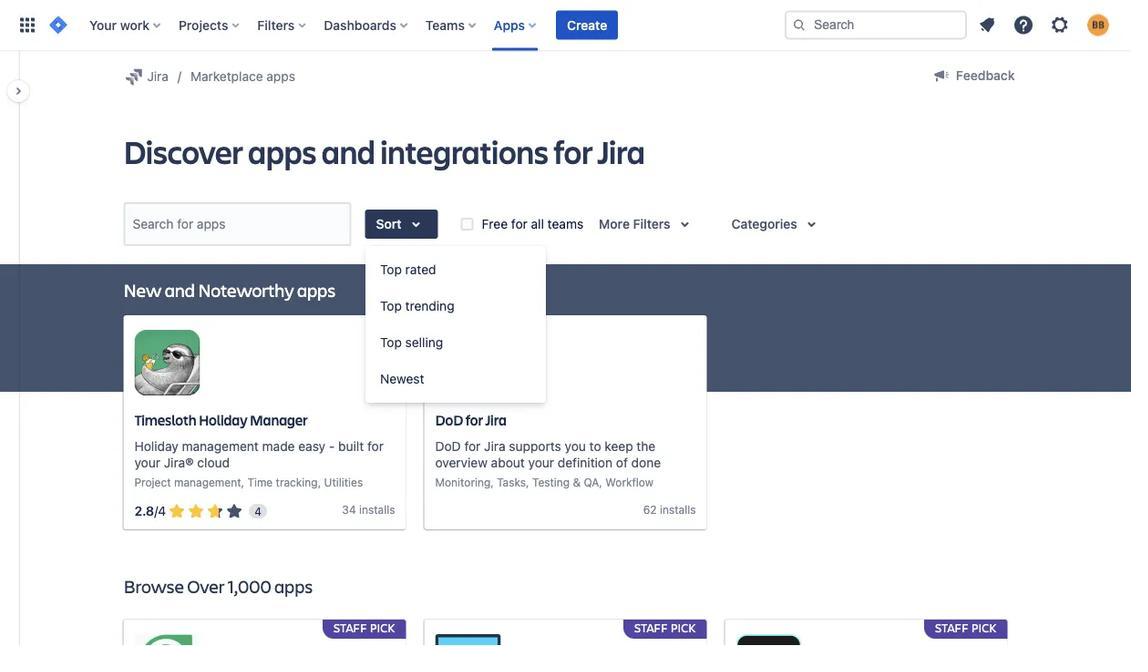 Task type: vqa. For each thing, say whether or not it's contained in the screenshot.
Role
no



Task type: locate. For each thing, give the bounding box(es) containing it.
keep
[[605, 439, 633, 454]]

for inside holiday management made easy - built for your jira® cloud project management , time tracking , utilities
[[368, 439, 384, 454]]

1 horizontal spatial and
[[322, 129, 375, 173]]

apps down marketplace apps link
[[248, 129, 316, 173]]

your down supports
[[528, 455, 554, 470]]

apps right 1,000
[[274, 574, 313, 598]]

newest button
[[366, 361, 546, 398]]

for
[[554, 129, 593, 173], [511, 216, 528, 231], [466, 411, 483, 430], [368, 439, 384, 454], [465, 439, 481, 454]]

3 staff pick from the left
[[936, 620, 997, 636]]

install for 62
[[660, 504, 690, 516]]

timesloth
[[134, 411, 196, 430]]

0 vertical spatial holiday
[[199, 411, 248, 430]]

your
[[134, 455, 160, 470], [528, 455, 554, 470]]

install
[[359, 504, 390, 516], [660, 504, 690, 516]]

dod inside dod for jira supports you to keep the overview about your definition of done monitoring , tasks , testing & qa , workflow
[[435, 439, 461, 454]]

more filters
[[599, 217, 671, 232]]

0 horizontal spatial pick
[[370, 620, 395, 636]]

dod
[[435, 411, 463, 430], [435, 439, 461, 454]]

1 horizontal spatial pick
[[671, 620, 696, 636]]

4
[[158, 504, 166, 519], [255, 505, 262, 518]]

1 s from the left
[[390, 504, 395, 516]]

about
[[491, 455, 525, 470]]

1 vertical spatial top
[[380, 299, 402, 314]]

0 horizontal spatial s
[[390, 504, 395, 516]]

holiday up cloud
[[199, 411, 248, 430]]

1 horizontal spatial your
[[528, 455, 554, 470]]

2 horizontal spatial pick
[[972, 620, 997, 636]]

2 dod from the top
[[435, 439, 461, 454]]

management down cloud
[[174, 476, 241, 489]]

noteworthy
[[198, 278, 294, 302]]

apps
[[267, 69, 295, 84], [248, 129, 316, 173], [297, 278, 336, 302], [274, 574, 313, 598]]

rated
[[405, 262, 436, 277]]

filters button
[[252, 10, 313, 40]]

filters up marketplace apps
[[257, 17, 295, 32]]

0 horizontal spatial 4
[[158, 504, 166, 519]]

0 horizontal spatial filters
[[257, 17, 295, 32]]

management up cloud
[[182, 439, 259, 454]]

1 vertical spatial filters
[[633, 217, 671, 232]]

pick
[[370, 620, 395, 636], [671, 620, 696, 636], [972, 620, 997, 636]]

your up project at left
[[134, 455, 160, 470]]

dashboards button
[[319, 10, 415, 40]]

categories
[[732, 217, 797, 232]]

34 install s
[[342, 504, 395, 516]]

1 vertical spatial dod
[[435, 439, 461, 454]]

4 down 'time'
[[255, 505, 262, 518]]

top left trending
[[380, 299, 402, 314]]

0 vertical spatial filters
[[257, 17, 295, 32]]

2 staff pick from the left
[[635, 620, 696, 636]]

1 install from the left
[[359, 504, 390, 516]]

built
[[338, 439, 364, 454]]

feedback button
[[920, 61, 1026, 90]]

0 vertical spatial top
[[380, 262, 402, 277]]

top left selling
[[380, 335, 402, 350]]

the
[[637, 439, 656, 454]]

3 , from the left
[[491, 476, 494, 489]]

apps button
[[489, 10, 544, 40]]

top left rated
[[380, 262, 402, 277]]

2 horizontal spatial staff
[[936, 620, 969, 636]]

1 top from the top
[[380, 262, 402, 277]]

1 horizontal spatial s
[[690, 504, 696, 516]]

more
[[599, 217, 630, 232]]

manager
[[250, 411, 308, 430]]

feedback
[[956, 68, 1015, 83]]

apps down "filters" dropdown button
[[267, 69, 295, 84]]

2 s from the left
[[690, 504, 696, 516]]

, left the 'testing'
[[526, 476, 529, 489]]

s for 62 install s
[[690, 504, 696, 516]]

top trending button
[[366, 288, 546, 325]]

0 horizontal spatial staff pick
[[334, 620, 395, 636]]

projects
[[179, 17, 228, 32]]

marketplace
[[191, 69, 263, 84]]

install right the 62
[[660, 504, 690, 516]]

holiday down timesloth
[[134, 439, 179, 454]]

2 , from the left
[[318, 476, 321, 489]]

cloud
[[197, 455, 230, 470]]

for for free for all teams
[[511, 216, 528, 231]]

1 horizontal spatial staff pick
[[635, 620, 696, 636]]

banner containing your work
[[0, 0, 1132, 51]]

0 horizontal spatial install
[[359, 504, 390, 516]]

free for all teams
[[482, 216, 584, 231]]

timesloth holiday manager
[[134, 411, 308, 430]]

your
[[89, 17, 117, 32]]

0 horizontal spatial your
[[134, 455, 160, 470]]

1 horizontal spatial install
[[660, 504, 690, 516]]

install right the 34
[[359, 504, 390, 516]]

jira®
[[164, 455, 194, 470]]

, left tasks
[[491, 476, 494, 489]]

top
[[380, 262, 402, 277], [380, 299, 402, 314], [380, 335, 402, 350]]

create button
[[556, 10, 618, 40]]

banner
[[0, 0, 1132, 51]]

for inside dod for jira supports you to keep the overview about your definition of done monitoring , tasks , testing & qa , workflow
[[465, 439, 481, 454]]

3 top from the top
[[380, 335, 402, 350]]

your work
[[89, 17, 150, 32]]

3 staff from the left
[[936, 620, 969, 636]]

5 , from the left
[[599, 476, 603, 489]]

2 your from the left
[[528, 455, 554, 470]]

1 vertical spatial and
[[165, 278, 195, 302]]

filters
[[257, 17, 295, 32], [633, 217, 671, 232]]

teams
[[426, 17, 465, 32]]

jira software image
[[47, 14, 69, 36]]

teams button
[[420, 10, 483, 40]]

0 vertical spatial and
[[322, 129, 375, 173]]

sidebar navigation image
[[0, 73, 40, 109]]

teams
[[548, 216, 584, 231]]

,
[[241, 476, 244, 489], [318, 476, 321, 489], [491, 476, 494, 489], [526, 476, 529, 489], [599, 476, 603, 489]]

4 right 2.8
[[158, 504, 166, 519]]

1 your from the left
[[134, 455, 160, 470]]

top for top selling
[[380, 335, 402, 350]]

holiday management made easy - built for your jira® cloud project management , time tracking , utilities
[[134, 439, 384, 489]]

2 vertical spatial top
[[380, 335, 402, 350]]

2 horizontal spatial staff pick
[[936, 620, 997, 636]]

dod up overview
[[435, 439, 461, 454]]

s right the 62
[[690, 504, 696, 516]]

1 vertical spatial holiday
[[134, 439, 179, 454]]

dod down newest button at the bottom left
[[435, 411, 463, 430]]

, right &
[[599, 476, 603, 489]]

2 top from the top
[[380, 299, 402, 314]]

filters right more
[[633, 217, 671, 232]]

0 horizontal spatial staff
[[334, 620, 367, 636]]

jira
[[147, 69, 169, 84], [598, 129, 645, 173], [485, 411, 507, 430], [484, 439, 506, 454]]

top selling
[[380, 335, 443, 350]]

selling
[[405, 335, 443, 350]]

your inside holiday management made easy - built for your jira® cloud project management , time tracking , utilities
[[134, 455, 160, 470]]

s for 34 install s
[[390, 504, 395, 516]]

staff
[[334, 620, 367, 636], [635, 620, 668, 636], [936, 620, 969, 636]]

discover
[[124, 129, 243, 173]]

2.8
[[134, 504, 154, 519]]

1 dod from the top
[[435, 411, 463, 430]]

context icon image
[[124, 66, 145, 88], [124, 66, 145, 88]]

0 horizontal spatial holiday
[[134, 439, 179, 454]]

group
[[366, 246, 546, 403]]

testing
[[532, 476, 570, 489]]

0 vertical spatial dod
[[435, 411, 463, 430]]

install for 34
[[359, 504, 390, 516]]

dod for jira image
[[435, 330, 501, 396]]

1 horizontal spatial staff
[[635, 620, 668, 636]]

1 horizontal spatial 4
[[255, 505, 262, 518]]

group containing top rated
[[366, 246, 546, 403]]

new
[[124, 278, 162, 302]]

2 install from the left
[[660, 504, 690, 516]]

s right the 34
[[390, 504, 395, 516]]

easy
[[298, 439, 326, 454]]

overview
[[435, 455, 488, 470]]

management
[[182, 439, 259, 454], [174, 476, 241, 489]]

1 , from the left
[[241, 476, 244, 489]]

top rated
[[380, 262, 436, 277]]

, left 'time'
[[241, 476, 244, 489]]

s
[[390, 504, 395, 516], [690, 504, 696, 516]]

apps
[[494, 17, 525, 32]]

top for top rated
[[380, 262, 402, 277]]

and
[[322, 129, 375, 173], [165, 278, 195, 302]]

marketplace apps
[[191, 69, 295, 84]]

dod for jira
[[435, 411, 507, 430]]

done
[[632, 455, 661, 470]]

work
[[120, 17, 150, 32]]

, left utilities
[[318, 476, 321, 489]]

monitoring
[[435, 476, 491, 489]]

staff pick
[[334, 620, 395, 636], [635, 620, 696, 636], [936, 620, 997, 636]]



Task type: describe. For each thing, give the bounding box(es) containing it.
of
[[616, 455, 628, 470]]

2 pick from the left
[[671, 620, 696, 636]]

top trending
[[380, 299, 455, 314]]

holiday inside holiday management made easy - built for your jira® cloud project management , time tracking , utilities
[[134, 439, 179, 454]]

dod for dod for jira
[[435, 411, 463, 430]]

all
[[531, 216, 544, 231]]

/
[[154, 504, 158, 519]]

free
[[482, 216, 508, 231]]

primary element
[[11, 0, 785, 51]]

1 horizontal spatial holiday
[[199, 411, 248, 430]]

0 vertical spatial management
[[182, 439, 259, 454]]

qa
[[584, 476, 599, 489]]

supports
[[509, 439, 561, 454]]

browse over 1,000 apps
[[124, 574, 313, 598]]

your work button
[[84, 10, 168, 40]]

62 install s
[[643, 504, 696, 516]]

your inside dod for jira supports you to keep the overview about your definition of done monitoring , tasks , testing & qa , workflow
[[528, 455, 554, 470]]

new and noteworthy apps
[[124, 278, 336, 302]]

your profile and settings image
[[1088, 14, 1110, 36]]

help image
[[1013, 14, 1035, 36]]

tasks
[[497, 476, 526, 489]]

1 staff from the left
[[334, 620, 367, 636]]

project
[[134, 476, 171, 489]]

dod for dod for jira supports you to keep the overview about your definition of done monitoring , tasks , testing & qa , workflow
[[435, 439, 461, 454]]

34
[[342, 504, 356, 516]]

discover apps and integrations for jira
[[124, 129, 645, 173]]

newest
[[380, 372, 424, 387]]

Search field
[[785, 10, 967, 40]]

jira link
[[124, 66, 169, 88]]

dashboards
[[324, 17, 397, 32]]

1,000
[[228, 574, 271, 598]]

1 vertical spatial management
[[174, 476, 241, 489]]

timesloth holiday manager image
[[134, 330, 200, 396]]

time
[[247, 476, 273, 489]]

0 horizontal spatial and
[[165, 278, 195, 302]]

for for dod for jira supports you to keep the overview about your definition of done monitoring , tasks , testing & qa , workflow
[[465, 439, 481, 454]]

jira software image
[[47, 14, 69, 36]]

trending
[[405, 299, 455, 314]]

over
[[187, 574, 225, 598]]

2 staff from the left
[[635, 620, 668, 636]]

for for dod for jira
[[466, 411, 483, 430]]

tracking
[[276, 476, 318, 489]]

dod for jira supports you to keep the overview about your definition of done monitoring , tasks , testing & qa , workflow
[[435, 439, 661, 489]]

top for top trending
[[380, 299, 402, 314]]

top rated button
[[366, 252, 546, 288]]

create
[[567, 17, 607, 32]]

sort
[[376, 217, 402, 232]]

1 staff pick from the left
[[334, 620, 395, 636]]

appswitcher icon image
[[16, 14, 38, 36]]

Search for apps field
[[127, 208, 348, 241]]

marketplace apps link
[[191, 66, 295, 88]]

search image
[[792, 18, 807, 32]]

browse
[[124, 574, 184, 598]]

apps right the noteworthy
[[297, 278, 336, 302]]

-
[[329, 439, 335, 454]]

settings image
[[1049, 14, 1071, 36]]

workflow
[[606, 476, 654, 489]]

3 pick from the left
[[972, 620, 997, 636]]

utilities
[[324, 476, 363, 489]]

you
[[565, 439, 586, 454]]

1 pick from the left
[[370, 620, 395, 636]]

2.8 / 4
[[134, 504, 166, 519]]

integrations
[[380, 129, 549, 173]]

jira inside dod for jira supports you to keep the overview about your definition of done monitoring , tasks , testing & qa , workflow
[[484, 439, 506, 454]]

&
[[573, 476, 581, 489]]

1 horizontal spatial filters
[[633, 217, 671, 232]]

4 , from the left
[[526, 476, 529, 489]]

to
[[590, 439, 601, 454]]

top selling button
[[366, 325, 546, 361]]

notifications image
[[977, 14, 998, 36]]

made
[[262, 439, 295, 454]]

62
[[643, 504, 657, 516]]

filters inside dropdown button
[[257, 17, 295, 32]]

definition
[[558, 455, 613, 470]]

projects button
[[173, 10, 247, 40]]



